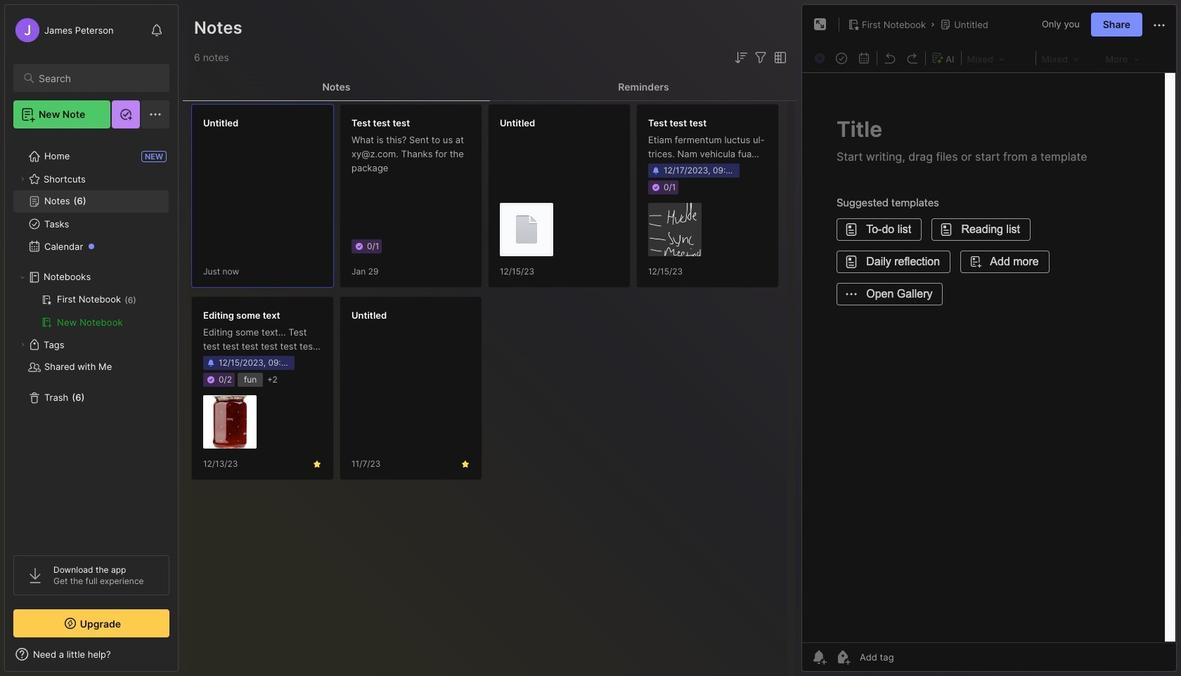 Task type: vqa. For each thing, say whether or not it's contained in the screenshot.
the Personal
no



Task type: describe. For each thing, give the bounding box(es) containing it.
more actions image
[[1151, 17, 1168, 34]]

expand tags image
[[18, 341, 27, 349]]

more image
[[1101, 49, 1143, 67]]

tree inside main element
[[5, 137, 178, 543]]

heading level image
[[963, 49, 1034, 67]]

Insert field
[[811, 49, 830, 67]]

Heading level field
[[963, 49, 1034, 67]]

main element
[[0, 0, 183, 677]]

Account field
[[13, 16, 114, 44]]

Add tag field
[[858, 652, 965, 664]]

none search field inside main element
[[39, 70, 157, 86]]

click to collapse image
[[178, 651, 188, 668]]

Search text field
[[39, 72, 157, 85]]

group inside main element
[[13, 289, 169, 334]]

expand note image
[[812, 16, 829, 33]]



Task type: locate. For each thing, give the bounding box(es) containing it.
note window element
[[801, 4, 1177, 673]]

Sort options field
[[733, 49, 749, 66]]

2 horizontal spatial thumbnail image
[[648, 203, 702, 257]]

thumbnail image
[[500, 203, 553, 257], [648, 203, 702, 257], [203, 396, 257, 449]]

View options field
[[769, 49, 789, 66]]

0 horizontal spatial thumbnail image
[[203, 396, 257, 449]]

add tag image
[[834, 650, 851, 666]]

add filters image
[[752, 49, 769, 66]]

font family image
[[1037, 49, 1101, 67]]

More actions field
[[1151, 16, 1168, 34]]

expand notebooks image
[[18, 273, 27, 282]]

insert image
[[811, 49, 830, 67]]

add a reminder image
[[811, 650, 827, 666]]

1 horizontal spatial thumbnail image
[[500, 203, 553, 257]]

tab list
[[183, 73, 797, 101]]

group
[[13, 289, 169, 334]]

tree
[[5, 137, 178, 543]]

WHAT'S NEW field
[[5, 644, 178, 666]]

More field
[[1101, 49, 1143, 67]]

None search field
[[39, 70, 157, 86]]

Note Editor text field
[[802, 72, 1176, 643]]

Add filters field
[[752, 49, 769, 66]]

Font family field
[[1037, 49, 1101, 67]]



